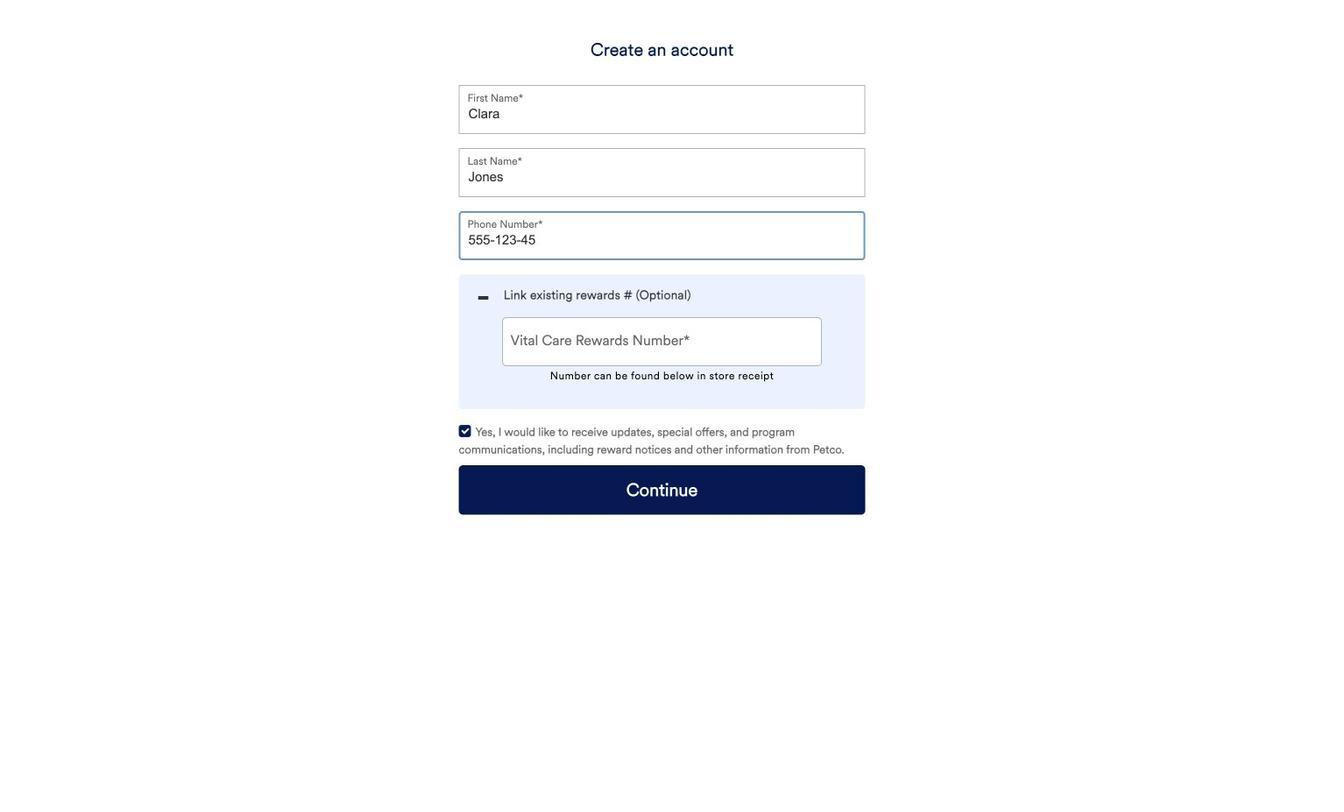Task type: describe. For each thing, give the bounding box(es) containing it.
Vital Care Rewards Number* text field
[[502, 317, 822, 366]]

First Name text field
[[459, 85, 865, 134]]



Task type: locate. For each thing, give the bounding box(es) containing it.
Phone Number text field
[[459, 211, 865, 260]]

Last Name text field
[[459, 148, 865, 197]]

repeat delivery checkbox element
[[459, 425, 471, 437]]



Task type: vqa. For each thing, say whether or not it's contained in the screenshot.
Heading
no



